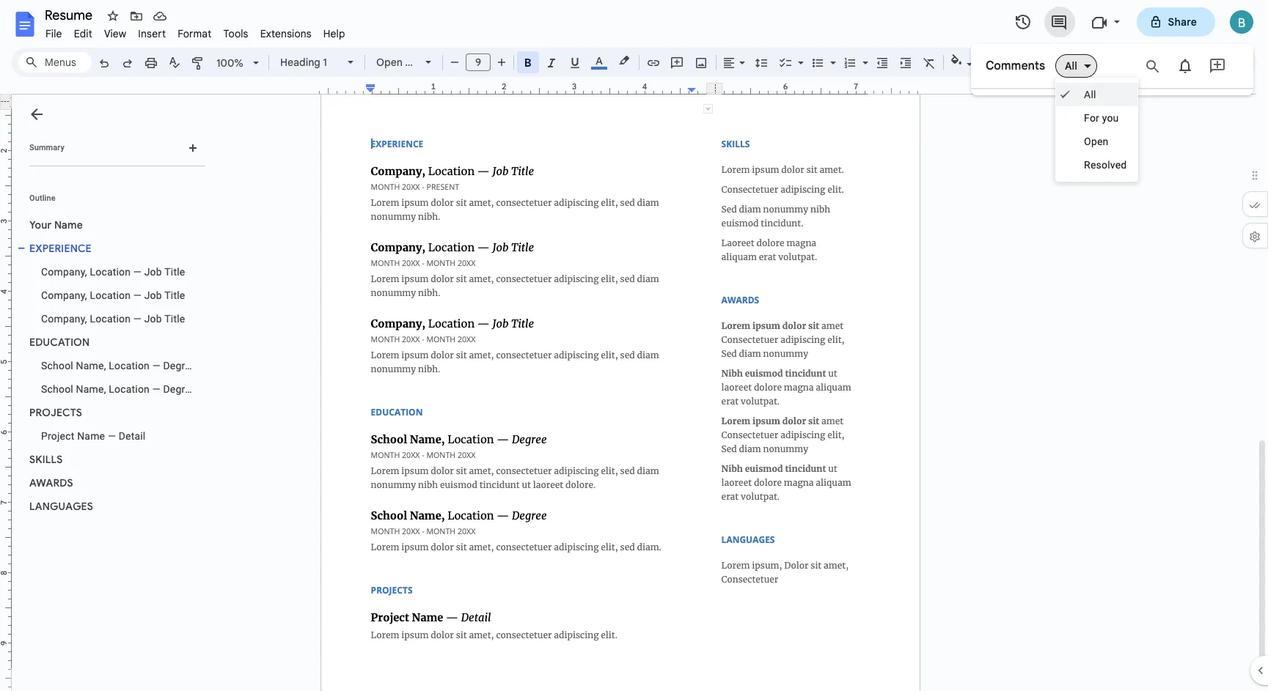 Task type: locate. For each thing, give the bounding box(es) containing it.
0 vertical spatial name
[[54, 219, 83, 232]]

name for project
[[77, 431, 105, 442]]

school name, location — degree
[[41, 360, 196, 372], [41, 384, 196, 396]]

1
[[323, 56, 327, 69]]

name,
[[76, 360, 106, 372], [76, 384, 106, 396]]

open
[[376, 56, 403, 69], [1085, 136, 1109, 147]]

menu
[[1056, 78, 1139, 182]]

1 vertical spatial school name, location — degree
[[41, 384, 196, 396]]

project
[[41, 431, 74, 442]]

you
[[1103, 112, 1119, 124]]

0 vertical spatial company, location — job title
[[41, 266, 185, 278]]

summary heading
[[29, 142, 64, 154]]

1 vertical spatial school
[[41, 384, 73, 396]]

menu bar inside menu bar banner
[[40, 19, 351, 43]]

menu inside the comment history dialogue. dialog
[[1056, 78, 1139, 182]]

1 vertical spatial degree
[[163, 384, 196, 396]]

1 school from the top
[[41, 360, 73, 372]]

1 title from the top
[[165, 266, 185, 278]]

school up projects
[[41, 384, 73, 396]]

3 company, location — job title from the top
[[41, 313, 185, 325]]

location
[[90, 266, 131, 278], [90, 290, 131, 302], [90, 313, 131, 325], [109, 360, 150, 372], [109, 384, 150, 396]]

open for open sans
[[376, 56, 403, 69]]

2 vertical spatial job
[[144, 313, 162, 325]]

0 horizontal spatial open
[[376, 56, 403, 69]]

1 vertical spatial all
[[1085, 89, 1097, 101]]

click to select borders image
[[704, 104, 713, 114]]

0 vertical spatial company,
[[41, 266, 87, 278]]

menu bar containing file
[[40, 19, 351, 43]]

degree
[[163, 360, 196, 372], [163, 384, 196, 396]]

2 degree from the top
[[163, 384, 196, 396]]

1 vertical spatial company,
[[41, 290, 87, 302]]

0 vertical spatial job
[[144, 266, 162, 278]]

school name, location — degree up detail
[[41, 384, 196, 396]]

0 vertical spatial open
[[376, 56, 403, 69]]

0 horizontal spatial all
[[1066, 59, 1078, 73]]

name up the experience
[[54, 219, 83, 232]]

name, up projects
[[76, 384, 106, 396]]

0 vertical spatial school
[[41, 360, 73, 372]]

menu bar
[[40, 19, 351, 43]]

comments application
[[0, 0, 1269, 692]]

job
[[144, 266, 162, 278], [144, 290, 162, 302], [144, 313, 162, 325]]

open left sans
[[376, 56, 403, 69]]

open inside option
[[376, 56, 403, 69]]

0 vertical spatial all
[[1066, 59, 1078, 73]]

1 vertical spatial name,
[[76, 384, 106, 396]]

company, location — job title
[[41, 266, 185, 278], [41, 290, 185, 302], [41, 313, 185, 325]]

1 vertical spatial open
[[1085, 136, 1109, 147]]

open down for
[[1085, 136, 1109, 147]]

format
[[178, 27, 212, 40]]

2 name, from the top
[[76, 384, 106, 396]]

menu containing all
[[1056, 78, 1139, 182]]

languages
[[29, 500, 93, 514]]

view
[[104, 27, 126, 40]]

0 vertical spatial title
[[165, 266, 185, 278]]

font list. open sans selected. option
[[376, 52, 429, 73]]

all inside all "dropdown button"
[[1066, 59, 1078, 73]]

outline
[[29, 194, 56, 203]]

1 horizontal spatial open
[[1085, 136, 1109, 147]]

name right project at the left of the page
[[77, 431, 105, 442]]

0 vertical spatial degree
[[163, 360, 196, 372]]

1 vertical spatial job
[[144, 290, 162, 302]]

title
[[165, 266, 185, 278], [165, 290, 185, 302], [165, 313, 185, 325]]

sans
[[405, 56, 429, 69]]

0 vertical spatial name,
[[76, 360, 106, 372]]

name for your
[[54, 219, 83, 232]]

Zoom text field
[[213, 53, 248, 73]]

all left options
[[1066, 59, 1078, 73]]

1 vertical spatial company, location — job title
[[41, 290, 185, 302]]

your
[[29, 219, 52, 232]]

options
[[1098, 56, 1134, 69]]

1 horizontal spatial all
[[1085, 89, 1097, 101]]

company,
[[41, 266, 87, 278], [41, 290, 87, 302], [41, 313, 87, 325]]

—
[[133, 266, 142, 278], [133, 290, 142, 302], [133, 313, 142, 325], [152, 360, 161, 372], [152, 384, 161, 396], [108, 431, 116, 442]]

2 school name, location — degree from the top
[[41, 384, 196, 396]]

school down 'education'
[[41, 360, 73, 372]]

1 vertical spatial name
[[77, 431, 105, 442]]

all up for
[[1085, 89, 1097, 101]]

table options
[[1069, 56, 1134, 69]]

name
[[54, 219, 83, 232], [77, 431, 105, 442]]

2 vertical spatial company,
[[41, 313, 87, 325]]

file
[[45, 27, 62, 40]]

2 school from the top
[[41, 384, 73, 396]]

2 vertical spatial company, location — job title
[[41, 313, 185, 325]]

all
[[1066, 59, 1078, 73], [1085, 89, 1097, 101]]

school name, location — degree down 'education'
[[41, 360, 196, 372]]

0 vertical spatial school name, location — degree
[[41, 360, 196, 372]]

table
[[1069, 56, 1095, 69]]

open inside menu
[[1085, 136, 1109, 147]]

open sans
[[376, 56, 429, 69]]

insert menu item
[[132, 25, 172, 43]]

name, down 'education'
[[76, 360, 106, 372]]

2 vertical spatial title
[[165, 313, 185, 325]]

Zoom field
[[211, 52, 266, 74]]

format menu item
[[172, 25, 218, 43]]

1 degree from the top
[[163, 360, 196, 372]]

school
[[41, 360, 73, 372], [41, 384, 73, 396]]

Rename text field
[[40, 6, 101, 23]]

menu bar banner
[[0, 0, 1269, 692]]

1 vertical spatial title
[[165, 290, 185, 302]]



Task type: vqa. For each thing, say whether or not it's contained in the screenshot.
the bottom Open
yes



Task type: describe. For each thing, give the bounding box(es) containing it.
table options button
[[1063, 51, 1141, 73]]

detail
[[119, 431, 146, 442]]

comment history dialogue. dialog
[[972, 0, 1254, 692]]

skills
[[29, 454, 63, 467]]

main toolbar
[[91, 0, 1141, 417]]

Star checkbox
[[103, 6, 123, 26]]

1 school name, location — degree from the top
[[41, 360, 196, 372]]

edit
[[74, 27, 92, 40]]

outline heading
[[12, 193, 211, 214]]

extensions
[[260, 27, 312, 40]]

help menu item
[[318, 25, 351, 43]]

2 company, location — job title from the top
[[41, 290, 185, 302]]

extensions menu item
[[254, 25, 318, 43]]

1 company, location — job title from the top
[[41, 266, 185, 278]]

tools menu item
[[218, 25, 254, 43]]

2 job from the top
[[144, 290, 162, 302]]

all button
[[1056, 54, 1098, 78]]

open for open
[[1085, 136, 1109, 147]]

view menu item
[[98, 25, 132, 43]]

share
[[1169, 15, 1198, 29]]

Menus field
[[18, 52, 92, 73]]

2 company, from the top
[[41, 290, 87, 302]]

1 company, from the top
[[41, 266, 87, 278]]

share button
[[1137, 7, 1216, 37]]

tools
[[223, 27, 249, 40]]

Font size text field
[[467, 54, 490, 71]]

summary
[[29, 143, 64, 153]]

highlight color image
[[616, 52, 633, 70]]

awards
[[29, 477, 73, 490]]

line & paragraph spacing image
[[753, 52, 770, 73]]

project name — detail
[[41, 431, 146, 442]]

comments
[[986, 59, 1046, 73]]

styles list. heading 1 selected. option
[[280, 52, 339, 73]]

for
[[1085, 112, 1100, 124]]

edit menu item
[[68, 25, 98, 43]]

3 company, from the top
[[41, 313, 87, 325]]

insert image image
[[693, 52, 710, 73]]

resolved
[[1085, 159, 1127, 171]]

Font size field
[[466, 54, 497, 72]]

3 job from the top
[[144, 313, 162, 325]]

your name
[[29, 219, 83, 232]]

2 title from the top
[[165, 290, 185, 302]]

1 name, from the top
[[76, 360, 106, 372]]

3 title from the top
[[165, 313, 185, 325]]

for you
[[1085, 112, 1119, 124]]

projects
[[29, 407, 82, 420]]

heading 1
[[280, 56, 327, 69]]

experience
[[29, 242, 92, 255]]

document outline element
[[12, 95, 211, 692]]

1 job from the top
[[144, 266, 162, 278]]

text color image
[[591, 52, 608, 70]]

heading
[[280, 56, 321, 69]]

file menu item
[[40, 25, 68, 43]]

insert
[[138, 27, 166, 40]]

help
[[323, 27, 345, 40]]

education
[[29, 336, 90, 349]]



